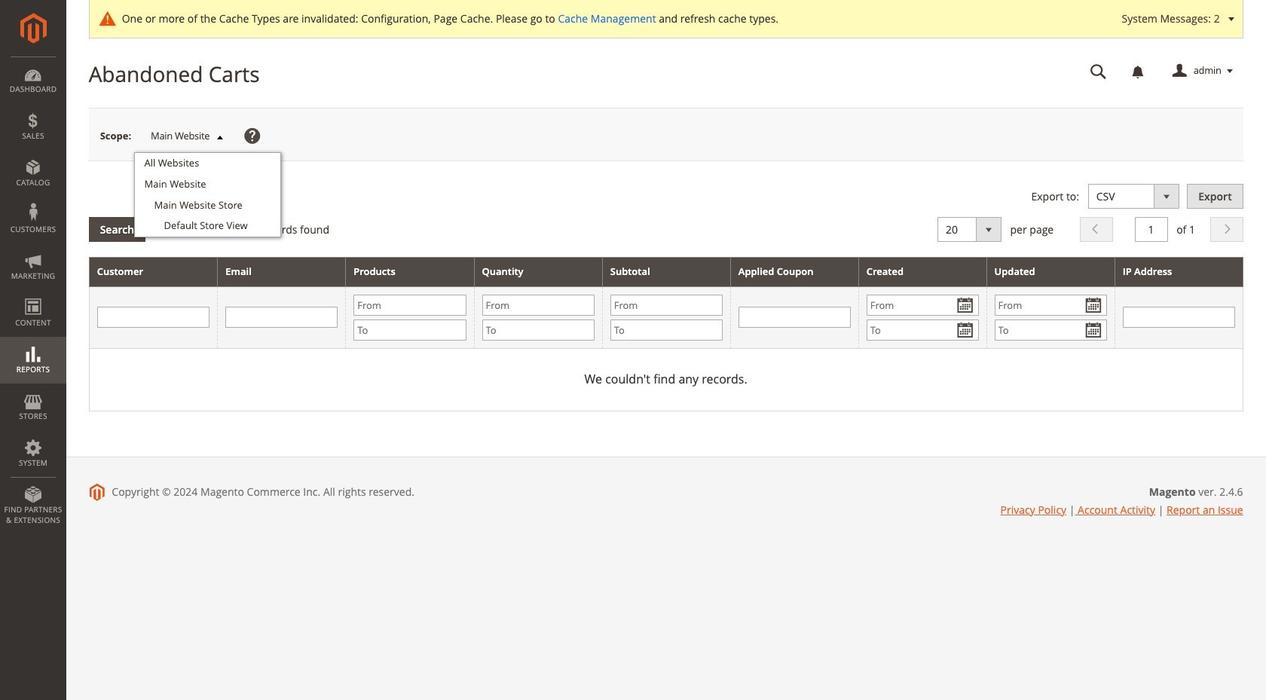 Task type: locate. For each thing, give the bounding box(es) containing it.
None text field
[[1135, 217, 1168, 242], [97, 307, 210, 328], [226, 307, 338, 328], [1135, 217, 1168, 242], [97, 307, 210, 328], [226, 307, 338, 328]]

1 from text field from the left
[[354, 295, 466, 316]]

From text field
[[610, 295, 723, 316], [995, 295, 1107, 316]]

2 from text field from the left
[[995, 295, 1107, 316]]

2 to text field from the left
[[610, 320, 723, 341]]

From text field
[[354, 295, 466, 316], [482, 295, 595, 316], [867, 295, 979, 316]]

1 horizontal spatial to text field
[[610, 320, 723, 341]]

0 horizontal spatial to text field
[[482, 320, 595, 341]]

0 horizontal spatial from text field
[[354, 295, 466, 316]]

0 horizontal spatial to text field
[[354, 320, 466, 341]]

3 from text field from the left
[[867, 295, 979, 316]]

from text field for 2nd to text box from right
[[867, 295, 979, 316]]

from text field for 3rd to text box
[[995, 295, 1107, 316]]

1 horizontal spatial from text field
[[995, 295, 1107, 316]]

2 horizontal spatial to text field
[[995, 320, 1107, 341]]

magento admin panel image
[[20, 13, 46, 44]]

from text field for second to text field from right
[[354, 295, 466, 316]]

0 horizontal spatial from text field
[[610, 295, 723, 316]]

menu bar
[[0, 57, 66, 533]]

2 from text field from the left
[[482, 295, 595, 316]]

To text field
[[482, 320, 595, 341], [867, 320, 979, 341], [995, 320, 1107, 341]]

1 from text field from the left
[[610, 295, 723, 316]]

None text field
[[1080, 58, 1118, 84], [739, 307, 851, 328], [1123, 307, 1235, 328], [1080, 58, 1118, 84], [739, 307, 851, 328], [1123, 307, 1235, 328]]

1 horizontal spatial to text field
[[867, 320, 979, 341]]

To text field
[[354, 320, 466, 341], [610, 320, 723, 341]]

2 horizontal spatial from text field
[[867, 295, 979, 316]]

1 horizontal spatial from text field
[[482, 295, 595, 316]]



Task type: describe. For each thing, give the bounding box(es) containing it.
from text field for 1st to text field from the right
[[610, 295, 723, 316]]

3 to text field from the left
[[995, 320, 1107, 341]]

2 to text field from the left
[[867, 320, 979, 341]]

1 to text field from the left
[[482, 320, 595, 341]]

1 to text field from the left
[[354, 320, 466, 341]]

from text field for 1st to text box from left
[[482, 295, 595, 316]]



